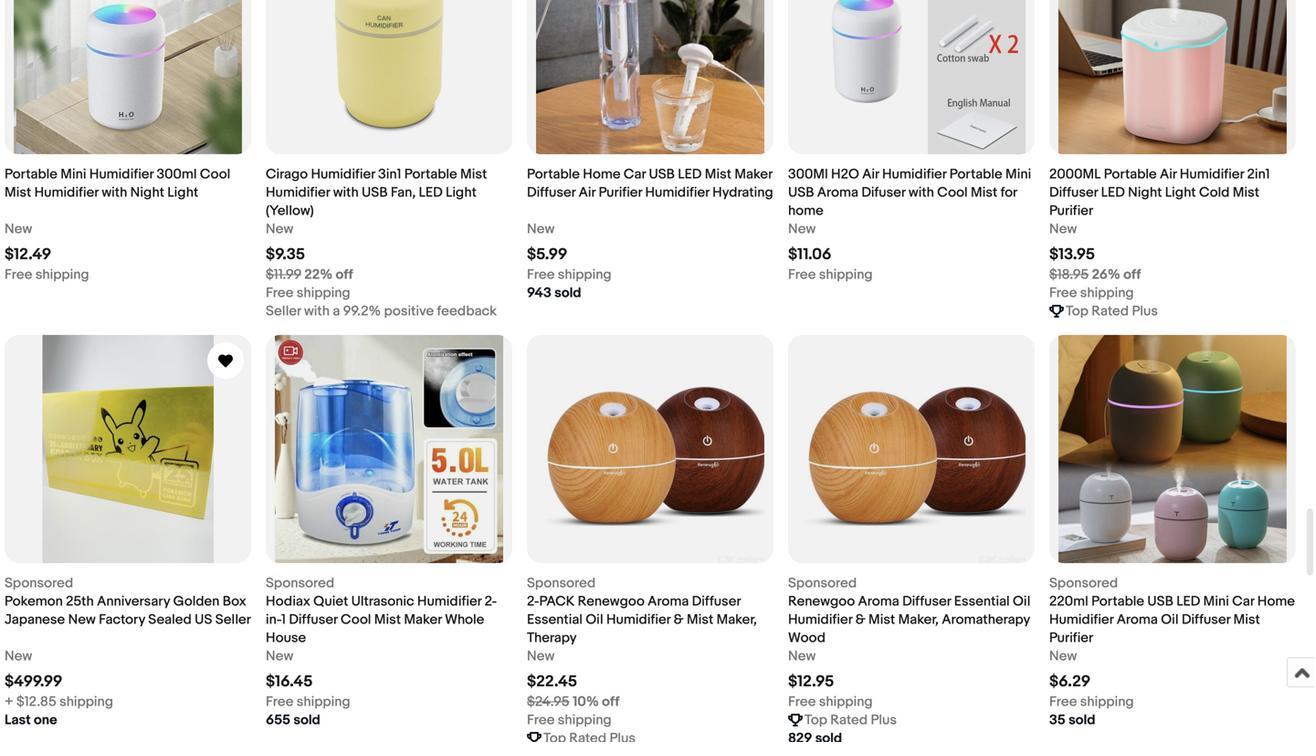 Task type: locate. For each thing, give the bounding box(es) containing it.
new inside '2000ml portable air humidifier 2in1 diffuser led night light cold mist purifier new $13.95 $18.95 26% off free shipping'
[[1050, 221, 1078, 238]]

1 maker, from the left
[[717, 612, 757, 629]]

off inside 'sponsored 2-pack renewgoo aroma diffuser essential oil humidifier & mist maker, therapy new $22.45 $24.95 10% off free shipping'
[[602, 694, 620, 711]]

plus inside text field
[[871, 713, 897, 729]]

new down the (yellow)
[[266, 221, 294, 238]]

new inside new $499.99 + $12.85 shipping last one
[[5, 649, 32, 665]]

new inside 300ml h2o air humidifier portable mini usb aroma difuser with cool mist for home new $11.06 free shipping
[[789, 221, 816, 238]]

seller down $11.99
[[266, 303, 301, 320]]

new up $499.99 text field
[[5, 649, 32, 665]]

golden
[[173, 594, 220, 610]]

seller down the box
[[215, 612, 251, 629]]

purifier down 220ml at the right of the page
[[1050, 630, 1094, 647]]

usb
[[649, 166, 675, 183], [362, 185, 388, 201], [789, 185, 815, 201], [1148, 594, 1174, 610]]

free down $18.95
[[1050, 285, 1078, 302]]

+ $12.85 shipping text field
[[5, 694, 113, 712]]

1 horizontal spatial car
[[1233, 594, 1255, 610]]

2000ml portable air humidifier 2in1 diffuser led night light cold mist purifier new $13.95 $18.95 26% off free shipping
[[1050, 166, 1271, 302]]

2 & from the left
[[856, 612, 866, 629]]

cirago humidifier 3in1 portable mist humidifier with usb fan, led light (yellow) new $9.35 $11.99 22% off free shipping seller with a 99.2% positive feedback
[[266, 166, 497, 320]]

new inside new $12.49 free shipping
[[5, 221, 32, 238]]

rated for top rated plus text field
[[831, 713, 868, 729]]

night left cold
[[1129, 185, 1163, 201]]

maker, inside "sponsored renewgoo aroma diffuser essential oil humidifier & mist maker, aromatherapy wood new $12.95 free shipping"
[[899, 612, 939, 629]]

new down house
[[266, 649, 294, 665]]

1 vertical spatial plus
[[871, 713, 897, 729]]

sponsored text field for $16.45
[[266, 575, 335, 593]]

sponsored inside 'sponsored 2-pack renewgoo aroma diffuser essential oil humidifier & mist maker, therapy new $22.45 $24.95 10% off free shipping'
[[527, 576, 596, 592]]

new text field for $12.95
[[789, 648, 816, 666]]

0 vertical spatial rated
[[1092, 303, 1129, 320]]

shipping inside new $12.49 free shipping
[[35, 267, 89, 283]]

2 vertical spatial purifier
[[1050, 630, 1094, 647]]

new down home
[[789, 221, 816, 238]]

3 sponsored text field from the left
[[789, 575, 857, 593]]

essential
[[955, 594, 1010, 610], [527, 612, 583, 629]]

sold inside sponsored hodiax quiet ultrasonic humidifier 2- in-1 diffuser cool mist maker whole house new $16.45 free shipping 655 sold
[[294, 713, 321, 729]]

new inside "sponsored renewgoo aroma diffuser essential oil humidifier & mist maker, aromatherapy wood new $12.95 free shipping"
[[789, 649, 816, 665]]

cool down the quiet
[[341, 612, 371, 629]]

aroma
[[818, 185, 859, 201], [648, 594, 689, 610], [858, 594, 900, 610], [1117, 612, 1158, 629]]

1 horizontal spatial essential
[[955, 594, 1010, 610]]

2 light from the left
[[446, 185, 477, 201]]

sold
[[555, 285, 582, 302], [294, 713, 321, 729], [1069, 713, 1096, 729]]

35 sold text field
[[1050, 712, 1096, 730]]

2 2- from the left
[[527, 594, 540, 610]]

light inside '2000ml portable air humidifier 2in1 diffuser led night light cold mist purifier new $13.95 $18.95 26% off free shipping'
[[1166, 185, 1197, 201]]

sold right 35
[[1069, 713, 1096, 729]]

0 horizontal spatial new text field
[[5, 648, 32, 666]]

with
[[102, 185, 127, 201], [333, 185, 359, 201], [909, 185, 935, 201], [304, 303, 330, 320]]

free down $12.49
[[5, 267, 32, 283]]

0 vertical spatial free shipping text field
[[527, 266, 612, 284]]

$12.49 text field
[[5, 245, 51, 265]]

sponsored text field up 'wood'
[[789, 575, 857, 593]]

3 sponsored from the left
[[527, 576, 596, 592]]

1 horizontal spatial sponsored text field
[[1050, 575, 1119, 593]]

2 horizontal spatial air
[[1160, 166, 1177, 183]]

2-
[[485, 594, 497, 610], [527, 594, 540, 610]]

sponsored for $12.95
[[789, 576, 857, 592]]

off for $9.35
[[336, 267, 353, 283]]

sold for $16.45
[[294, 713, 321, 729]]

oil inside sponsored 220ml portable usb led mini car home humidifier aroma oil diffuser mist purifier new $6.29 free shipping 35 sold
[[1162, 612, 1179, 629]]

5 sponsored from the left
[[1050, 576, 1119, 592]]

rated down 26%
[[1092, 303, 1129, 320]]

sponsored text field up pokemon
[[5, 575, 73, 593]]

renewgoo up 'wood'
[[789, 594, 855, 610]]

rated
[[1092, 303, 1129, 320], [831, 713, 868, 729]]

diffuser
[[527, 185, 576, 201], [1050, 185, 1099, 201], [692, 594, 741, 610], [903, 594, 952, 610], [289, 612, 338, 629], [1182, 612, 1231, 629]]

new text field down house
[[266, 648, 294, 666]]

free inside 300ml h2o air humidifier portable mini usb aroma difuser with cool mist for home new $11.06 free shipping
[[789, 267, 816, 283]]

free inside 'sponsored 2-pack renewgoo aroma diffuser essential oil humidifier & mist maker, therapy new $22.45 $24.95 10% off free shipping'
[[527, 713, 555, 729]]

usb inside 300ml h2o air humidifier portable mini usb aroma difuser with cool mist for home new $11.06 free shipping
[[789, 185, 815, 201]]

shipping up 943 sold text field
[[558, 267, 612, 283]]

sponsored up the pack
[[527, 576, 596, 592]]

essential down the pack
[[527, 612, 583, 629]]

0 vertical spatial top rated plus
[[1066, 303, 1159, 320]]

renewgoo
[[578, 594, 645, 610], [789, 594, 855, 610]]

sponsored up 'wood'
[[789, 576, 857, 592]]

free up 943
[[527, 267, 555, 283]]

top down $18.95
[[1066, 303, 1089, 320]]

humidifier inside 'sponsored 2-pack renewgoo aroma diffuser essential oil humidifier & mist maker, therapy new $22.45 $24.95 10% off free shipping'
[[607, 612, 671, 629]]

0 horizontal spatial renewgoo
[[578, 594, 645, 610]]

0 horizontal spatial maker,
[[717, 612, 757, 629]]

new text field for $16.45
[[266, 648, 294, 666]]

1 horizontal spatial night
[[1129, 185, 1163, 201]]

top inside text field
[[805, 713, 828, 729]]

Sponsored text field
[[266, 575, 335, 593], [527, 575, 596, 593], [789, 575, 857, 593]]

$12.85
[[16, 694, 56, 711]]

mini
[[61, 166, 86, 183], [1006, 166, 1032, 183], [1204, 594, 1230, 610]]

portable inside sponsored 220ml portable usb led mini car home humidifier aroma oil diffuser mist purifier new $6.29 free shipping 35 sold
[[1092, 594, 1145, 610]]

1 horizontal spatial &
[[856, 612, 866, 629]]

maker inside portable home car usb led mist maker diffuser air purifier humidifier hydrating
[[735, 166, 773, 183]]

cool left for
[[938, 185, 968, 201]]

0 horizontal spatial maker
[[404, 612, 442, 629]]

1 sponsored text field from the left
[[5, 575, 73, 593]]

0 horizontal spatial seller
[[215, 612, 251, 629]]

1 horizontal spatial sold
[[555, 285, 582, 302]]

air up difuser
[[863, 166, 880, 183]]

new text field down 'wood'
[[789, 648, 816, 666]]

2 maker, from the left
[[899, 612, 939, 629]]

0 horizontal spatial sold
[[294, 713, 321, 729]]

feedback
[[437, 303, 497, 320]]

free shipping text field down $12.49 text field
[[5, 266, 89, 284]]

new text field up $13.95 at the top of the page
[[1050, 220, 1078, 238]]

new up $13.95 at the top of the page
[[1050, 221, 1078, 238]]

$12.95 text field
[[789, 673, 835, 692]]

$22.45 text field
[[527, 673, 578, 692]]

3 light from the left
[[1166, 185, 1197, 201]]

1 horizontal spatial maker
[[735, 166, 773, 183]]

New text field
[[266, 220, 294, 238], [527, 220, 555, 238], [5, 648, 32, 666]]

air
[[863, 166, 880, 183], [1160, 166, 1177, 183], [579, 185, 596, 201]]

1 vertical spatial rated
[[831, 713, 868, 729]]

shipping right $12.85
[[59, 694, 113, 711]]

essential up aromatherapy
[[955, 594, 1010, 610]]

1 sponsored text field from the left
[[266, 575, 335, 593]]

air inside 300ml h2o air humidifier portable mini usb aroma difuser with cool mist for home new $11.06 free shipping
[[863, 166, 880, 183]]

us
[[195, 612, 212, 629]]

1 vertical spatial top
[[805, 713, 828, 729]]

3in1
[[378, 166, 401, 183]]

top
[[1066, 303, 1089, 320], [805, 713, 828, 729]]

off
[[336, 267, 353, 283], [1124, 267, 1142, 283], [602, 694, 620, 711]]

free shipping text field down $6.29
[[1050, 694, 1135, 712]]

factory
[[99, 612, 145, 629]]

2 night from the left
[[1129, 185, 1163, 201]]

0 vertical spatial purifier
[[599, 185, 642, 201]]

shipping down 10%
[[558, 713, 612, 729]]

0 vertical spatial plus
[[1133, 303, 1159, 320]]

new
[[5, 221, 32, 238], [266, 221, 294, 238], [527, 221, 555, 238], [789, 221, 816, 238], [1050, 221, 1078, 238], [68, 612, 96, 629], [5, 649, 32, 665], [266, 649, 294, 665], [527, 649, 555, 665], [789, 649, 816, 665], [1050, 649, 1078, 665]]

top rated plus for top rated plus text box
[[1066, 303, 1159, 320]]

humidifier
[[89, 166, 154, 183], [311, 166, 375, 183], [883, 166, 947, 183], [1180, 166, 1245, 183], [34, 185, 99, 201], [266, 185, 330, 201], [646, 185, 710, 201], [417, 594, 482, 610], [607, 612, 671, 629], [789, 612, 853, 629], [1050, 612, 1114, 629]]

0 vertical spatial seller
[[266, 303, 301, 320]]

light
[[167, 185, 198, 201], [446, 185, 477, 201], [1166, 185, 1197, 201]]

cool right 300ml
[[200, 166, 230, 183]]

new text field down the (yellow)
[[266, 220, 294, 238]]

air for $13.95
[[1160, 166, 1177, 183]]

maker
[[735, 166, 773, 183], [404, 612, 442, 629]]

off right 26%
[[1124, 267, 1142, 283]]

1 vertical spatial car
[[1233, 594, 1255, 610]]

free shipping text field down $5.99
[[527, 266, 612, 284]]

rated inside top rated plus text box
[[1092, 303, 1129, 320]]

0 horizontal spatial top
[[805, 713, 828, 729]]

0 horizontal spatial sponsored text field
[[5, 575, 73, 593]]

shipping inside new $499.99 + $12.85 shipping last one
[[59, 694, 113, 711]]

mist inside portable home car usb led mist maker diffuser air purifier humidifier hydrating
[[705, 166, 732, 183]]

new text field up $6.29 text field
[[1050, 648, 1078, 666]]

10%
[[573, 694, 599, 711]]

top rated plus
[[1066, 303, 1159, 320], [805, 713, 897, 729]]

sponsored text field for $22.45
[[527, 575, 596, 593]]

cool inside portable mini humidifier 300ml cool mist humidifier with night light
[[200, 166, 230, 183]]

Top Rated Plus text field
[[805, 712, 897, 730]]

1 vertical spatial essential
[[527, 612, 583, 629]]

1 horizontal spatial light
[[446, 185, 477, 201]]

free down $11.99
[[266, 285, 294, 302]]

4 sponsored from the left
[[789, 576, 857, 592]]

ultrasonic
[[351, 594, 414, 610]]

$22.45
[[527, 673, 578, 692]]

new down 'wood'
[[789, 649, 816, 665]]

shipping up 655 sold text box
[[297, 694, 351, 711]]

2 sponsored text field from the left
[[1050, 575, 1119, 593]]

1 horizontal spatial sponsored text field
[[527, 575, 596, 593]]

new up $6.29 text field
[[1050, 649, 1078, 665]]

0 horizontal spatial mini
[[61, 166, 86, 183]]

1 horizontal spatial plus
[[1133, 303, 1159, 320]]

night
[[130, 185, 164, 201], [1129, 185, 1163, 201]]

1 vertical spatial cool
[[938, 185, 968, 201]]

shipping
[[35, 267, 89, 283], [558, 267, 612, 283], [819, 267, 873, 283], [297, 285, 351, 302], [1081, 285, 1135, 302], [59, 694, 113, 711], [297, 694, 351, 711], [819, 694, 873, 711], [1081, 694, 1135, 711], [558, 713, 612, 729]]

Last one text field
[[5, 712, 57, 730]]

home inside sponsored 220ml portable usb led mini car home humidifier aroma oil diffuser mist purifier new $6.29 free shipping 35 sold
[[1258, 594, 1296, 610]]

1 light from the left
[[167, 185, 198, 201]]

home
[[789, 203, 824, 219]]

diffuser inside 'sponsored 2-pack renewgoo aroma diffuser essential oil humidifier & mist maker, therapy new $22.45 $24.95 10% off free shipping'
[[692, 594, 741, 610]]

free down $12.95
[[789, 694, 816, 711]]

Sponsored text field
[[5, 575, 73, 593], [1050, 575, 1119, 593]]

1 horizontal spatial air
[[863, 166, 880, 183]]

off right 10%
[[602, 694, 620, 711]]

1 horizontal spatial top
[[1066, 303, 1089, 320]]

0 horizontal spatial rated
[[831, 713, 868, 729]]

0 horizontal spatial air
[[579, 185, 596, 201]]

rated down the $12.95 text box
[[831, 713, 868, 729]]

2 horizontal spatial mini
[[1204, 594, 1230, 610]]

0 horizontal spatial light
[[167, 185, 198, 201]]

0 horizontal spatial home
[[583, 166, 621, 183]]

mist inside 'sponsored 2-pack renewgoo aroma diffuser essential oil humidifier & mist maker, therapy new $22.45 $24.95 10% off free shipping'
[[687, 612, 714, 629]]

new text field up $5.99 text field
[[527, 220, 555, 238]]

2in1
[[1248, 166, 1271, 183]]

with inside 300ml h2o air humidifier portable mini usb aroma difuser with cool mist for home new $11.06 free shipping
[[909, 185, 935, 201]]

portable home car usb led mist maker diffuser air purifier humidifier hydrating
[[527, 166, 774, 201]]

top rated plus down 26%
[[1066, 303, 1159, 320]]

sponsored text field up hodiax
[[266, 575, 335, 593]]

purifier up "new $5.99 free shipping 943 sold"
[[599, 185, 642, 201]]

hydrating
[[713, 185, 774, 201]]

humidifier inside portable home car usb led mist maker diffuser air purifier humidifier hydrating
[[646, 185, 710, 201]]

aroma inside 300ml h2o air humidifier portable mini usb aroma difuser with cool mist for home new $11.06 free shipping
[[818, 185, 859, 201]]

portable up for
[[950, 166, 1003, 183]]

2 horizontal spatial sponsored text field
[[789, 575, 857, 593]]

new text field down the therapy
[[527, 648, 555, 666]]

previous price $18.95 26% off text field
[[1050, 266, 1142, 284]]

plus inside text box
[[1133, 303, 1159, 320]]

off inside '2000ml portable air humidifier 2in1 diffuser led night light cold mist purifier new $13.95 $18.95 26% off free shipping'
[[1124, 267, 1142, 283]]

$16.45 text field
[[266, 673, 313, 692]]

$11.06 text field
[[789, 245, 832, 265]]

aroma inside 'sponsored 2-pack renewgoo aroma diffuser essential oil humidifier & mist maker, therapy new $22.45 $24.95 10% off free shipping'
[[648, 594, 689, 610]]

0 horizontal spatial top rated plus
[[805, 713, 897, 729]]

sealed
[[148, 612, 192, 629]]

top rated plus down the $12.95 text box
[[805, 713, 897, 729]]

0 horizontal spatial cool
[[200, 166, 230, 183]]

Free shipping text field
[[5, 266, 89, 284], [789, 266, 873, 284], [266, 284, 351, 302], [1050, 284, 1135, 302], [266, 694, 351, 712], [789, 694, 873, 712], [527, 712, 612, 730]]

sponsored text field up 220ml at the right of the page
[[1050, 575, 1119, 593]]

cool
[[200, 166, 230, 183], [938, 185, 968, 201], [341, 612, 371, 629]]

car
[[624, 166, 646, 183], [1233, 594, 1255, 610]]

0 vertical spatial maker
[[735, 166, 773, 183]]

1 horizontal spatial seller
[[266, 303, 301, 320]]

sponsored up pokemon
[[5, 576, 73, 592]]

1 horizontal spatial oil
[[1013, 594, 1031, 610]]

light left cold
[[1166, 185, 1197, 201]]

2 horizontal spatial light
[[1166, 185, 1197, 201]]

portable up $5.99
[[527, 166, 580, 183]]

free down $11.06 on the right top
[[789, 267, 816, 283]]

sold right the 655
[[294, 713, 321, 729]]

sponsored text field for $6.29
[[1050, 575, 1119, 593]]

$6.29 text field
[[1050, 673, 1091, 692]]

1 horizontal spatial top rated plus
[[1066, 303, 1159, 320]]

portable right 220ml at the right of the page
[[1092, 594, 1145, 610]]

1 horizontal spatial home
[[1258, 594, 1296, 610]]

22%
[[305, 267, 333, 283]]

diffuser inside "sponsored renewgoo aroma diffuser essential oil humidifier & mist maker, aromatherapy wood new $12.95 free shipping"
[[903, 594, 952, 610]]

shipping inside '2000ml portable air humidifier 2in1 diffuser led night light cold mist purifier new $13.95 $18.95 26% off free shipping'
[[1081, 285, 1135, 302]]

1 horizontal spatial rated
[[1092, 303, 1129, 320]]

1 sponsored from the left
[[5, 576, 73, 592]]

shipping up top rated plus text field
[[819, 694, 873, 711]]

light inside cirago humidifier 3in1 portable mist humidifier with usb fan, led light (yellow) new $9.35 $11.99 22% off free shipping seller with a 99.2% positive feedback
[[446, 185, 477, 201]]

night down 300ml
[[130, 185, 164, 201]]

sponsored text field up the pack
[[527, 575, 596, 593]]

new up $5.99 text field
[[527, 221, 555, 238]]

purifier inside sponsored 220ml portable usb led mini car home humidifier aroma oil diffuser mist purifier new $6.29 free shipping 35 sold
[[1050, 630, 1094, 647]]

new text field up $499.99 text field
[[5, 648, 32, 666]]

sponsored renewgoo aroma diffuser essential oil humidifier & mist maker, aromatherapy wood new $12.95 free shipping
[[789, 576, 1031, 711]]

usb inside cirago humidifier 3in1 portable mist humidifier with usb fan, led light (yellow) new $9.35 $11.99 22% off free shipping seller with a 99.2% positive feedback
[[362, 185, 388, 201]]

free shipping text field down 22%
[[266, 284, 351, 302]]

previous price $24.95 10% off text field
[[527, 694, 620, 712]]

sponsored hodiax quiet ultrasonic humidifier 2- in-1 diffuser cool mist maker whole house new $16.45 free shipping 655 sold
[[266, 576, 497, 729]]

2 horizontal spatial oil
[[1162, 612, 1179, 629]]

300ml h2o air humidifier portable mini usb aroma difuser with cool mist for home new $11.06 free shipping
[[789, 166, 1032, 283]]

New text field
[[5, 220, 32, 238], [789, 220, 816, 238], [1050, 220, 1078, 238], [266, 648, 294, 666], [527, 648, 555, 666], [789, 648, 816, 666], [1050, 648, 1078, 666]]

sponsored up hodiax
[[266, 576, 335, 592]]

0 vertical spatial car
[[624, 166, 646, 183]]

wood
[[789, 630, 826, 647]]

purifier down 2000ml
[[1050, 203, 1094, 219]]

0 horizontal spatial &
[[674, 612, 684, 629]]

seller
[[266, 303, 301, 320], [215, 612, 251, 629]]

sponsored inside sponsored hodiax quiet ultrasonic humidifier 2- in-1 diffuser cool mist maker whole house new $16.45 free shipping 655 sold
[[266, 576, 335, 592]]

2- up the therapy
[[527, 594, 540, 610]]

0 vertical spatial top
[[1066, 303, 1089, 320]]

oil
[[1013, 594, 1031, 610], [586, 612, 604, 629], [1162, 612, 1179, 629]]

2 horizontal spatial off
[[1124, 267, 1142, 283]]

shipping up 35 sold text box
[[1081, 694, 1135, 711]]

night inside '2000ml portable air humidifier 2in1 diffuser led night light cold mist purifier new $13.95 $18.95 26% off free shipping'
[[1129, 185, 1163, 201]]

2 horizontal spatial new text field
[[527, 220, 555, 238]]

0 horizontal spatial night
[[130, 185, 164, 201]]

shipping inside sponsored 220ml portable usb led mini car home humidifier aroma oil diffuser mist purifier new $6.29 free shipping 35 sold
[[1081, 694, 1135, 711]]

mist inside '2000ml portable air humidifier 2in1 diffuser led night light cold mist purifier new $13.95 $18.95 26% off free shipping'
[[1233, 185, 1260, 201]]

2 renewgoo from the left
[[789, 594, 855, 610]]

None text field
[[544, 730, 636, 743], [789, 730, 843, 743], [544, 730, 636, 743], [789, 730, 843, 743]]

0 vertical spatial home
[[583, 166, 621, 183]]

led
[[678, 166, 702, 183], [419, 185, 443, 201], [1102, 185, 1125, 201], [1177, 594, 1201, 610]]

new inside cirago humidifier 3in1 portable mist humidifier with usb fan, led light (yellow) new $9.35 $11.99 22% off free shipping seller with a 99.2% positive feedback
[[266, 221, 294, 238]]

diffuser inside sponsored hodiax quiet ultrasonic humidifier 2- in-1 diffuser cool mist maker whole house new $16.45 free shipping 655 sold
[[289, 612, 338, 629]]

maker left whole
[[404, 612, 442, 629]]

0 horizontal spatial car
[[624, 166, 646, 183]]

2 sponsored from the left
[[266, 576, 335, 592]]

1 horizontal spatial new text field
[[266, 220, 294, 238]]

portable right 2000ml
[[1104, 166, 1157, 183]]

previous price $11.99 22% off text field
[[266, 266, 353, 284]]

aroma inside sponsored 220ml portable usb led mini car home humidifier aroma oil diffuser mist purifier new $6.29 free shipping 35 sold
[[1117, 612, 1158, 629]]

1 vertical spatial top rated plus
[[805, 713, 897, 729]]

+
[[5, 694, 13, 711]]

0 horizontal spatial 2-
[[485, 594, 497, 610]]

1 horizontal spatial free shipping text field
[[1050, 694, 1135, 712]]

new inside sponsored pokemon 25th anniversary golden box japanese new factory sealed us seller
[[68, 612, 96, 629]]

sold for $6.29
[[1069, 713, 1096, 729]]

1 horizontal spatial off
[[602, 694, 620, 711]]

0 horizontal spatial essential
[[527, 612, 583, 629]]

2- left the pack
[[485, 594, 497, 610]]

1 & from the left
[[674, 612, 684, 629]]

1 horizontal spatial cool
[[341, 612, 371, 629]]

sold right 943
[[555, 285, 582, 302]]

1 horizontal spatial mini
[[1006, 166, 1032, 183]]

2- inside 'sponsored 2-pack renewgoo aroma diffuser essential oil humidifier & mist maker, therapy new $22.45 $24.95 10% off free shipping'
[[527, 594, 540, 610]]

sponsored inside sponsored 220ml portable usb led mini car home humidifier aroma oil diffuser mist purifier new $6.29 free shipping 35 sold
[[1050, 576, 1119, 592]]

1 night from the left
[[130, 185, 164, 201]]

sponsored 220ml portable usb led mini car home humidifier aroma oil diffuser mist purifier new $6.29 free shipping 35 sold
[[1050, 576, 1296, 729]]

portable up fan,
[[405, 166, 457, 183]]

0 horizontal spatial off
[[336, 267, 353, 283]]

new down the therapy
[[527, 649, 555, 665]]

2 horizontal spatial cool
[[938, 185, 968, 201]]

new text field for $5.99
[[527, 220, 555, 238]]

new up $12.49
[[5, 221, 32, 238]]

0 vertical spatial cool
[[200, 166, 230, 183]]

portable inside portable home car usb led mist maker diffuser air purifier humidifier hydrating
[[527, 166, 580, 183]]

shipping down $12.49 text field
[[35, 267, 89, 283]]

new text field for $12.49
[[5, 220, 32, 238]]

1
[[282, 612, 286, 629]]

1 vertical spatial purifier
[[1050, 203, 1094, 219]]

1 vertical spatial home
[[1258, 594, 1296, 610]]

$16.45
[[266, 673, 313, 692]]

free
[[5, 267, 32, 283], [527, 267, 555, 283], [789, 267, 816, 283], [266, 285, 294, 302], [1050, 285, 1078, 302], [266, 694, 294, 711], [789, 694, 816, 711], [1050, 694, 1078, 711], [527, 713, 555, 729]]

1 horizontal spatial maker,
[[899, 612, 939, 629]]

sponsored
[[5, 576, 73, 592], [266, 576, 335, 592], [527, 576, 596, 592], [789, 576, 857, 592], [1050, 576, 1119, 592]]

new text field for $11.06
[[789, 220, 816, 238]]

purifier
[[599, 185, 642, 201], [1050, 203, 1094, 219], [1050, 630, 1094, 647]]

shipping down 22%
[[297, 285, 351, 302]]

light down 300ml
[[167, 185, 198, 201]]

1 vertical spatial free shipping text field
[[1050, 694, 1135, 712]]

sold inside "new $5.99 free shipping 943 sold"
[[555, 285, 582, 302]]

maker,
[[717, 612, 757, 629], [899, 612, 939, 629]]

0 vertical spatial essential
[[955, 594, 1010, 610]]

1 horizontal spatial renewgoo
[[789, 594, 855, 610]]

1 vertical spatial seller
[[215, 612, 251, 629]]

free up 35
[[1050, 694, 1078, 711]]

cirago
[[266, 166, 308, 183]]

maker up hydrating
[[735, 166, 773, 183]]

0 horizontal spatial sponsored text field
[[266, 575, 335, 593]]

free down $24.95
[[527, 713, 555, 729]]

new down 25th
[[68, 612, 96, 629]]

Free shipping text field
[[527, 266, 612, 284], [1050, 694, 1135, 712]]

portable up new $12.49 free shipping
[[5, 166, 57, 183]]

943
[[527, 285, 552, 302]]

$499.99
[[5, 673, 62, 692]]

mini for $11.06
[[1006, 166, 1032, 183]]

free inside new $12.49 free shipping
[[5, 267, 32, 283]]

1 horizontal spatial 2-
[[527, 594, 540, 610]]

sponsored up 220ml at the right of the page
[[1050, 576, 1119, 592]]

renewgoo right the pack
[[578, 594, 645, 610]]

plus down "sponsored renewgoo aroma diffuser essential oil humidifier & mist maker, aromatherapy wood new $12.95 free shipping"
[[871, 713, 897, 729]]

1 vertical spatial maker
[[404, 612, 442, 629]]

anniversary
[[97, 594, 170, 610]]

1 2- from the left
[[485, 594, 497, 610]]

night inside portable mini humidifier 300ml cool mist humidifier with night light
[[130, 185, 164, 201]]

plus for top rated plus text box
[[1133, 303, 1159, 320]]

top inside text box
[[1066, 303, 1089, 320]]

light right fan,
[[446, 185, 477, 201]]

new inside 'sponsored 2-pack renewgoo aroma diffuser essential oil humidifier & mist maker, therapy new $22.45 $24.95 10% off free shipping'
[[527, 649, 555, 665]]

2 vertical spatial cool
[[341, 612, 371, 629]]

plus down previous price $18.95 26% off text box
[[1133, 303, 1159, 320]]

new text field for $13.95
[[1050, 220, 1078, 238]]

shipping down $11.06 on the right top
[[819, 267, 873, 283]]

2 sponsored text field from the left
[[527, 575, 596, 593]]

0 horizontal spatial oil
[[586, 612, 604, 629]]

$9.35 text field
[[266, 245, 305, 265]]

shipping down 26%
[[1081, 285, 1135, 302]]

new text field up $12.49
[[5, 220, 32, 238]]

2 horizontal spatial sold
[[1069, 713, 1096, 729]]

free up the 655
[[266, 694, 294, 711]]

air left 2in1
[[1160, 166, 1177, 183]]

h2o
[[832, 166, 860, 183]]

oil inside 'sponsored 2-pack renewgoo aroma diffuser essential oil humidifier & mist maker, therapy new $22.45 $24.95 10% off free shipping'
[[586, 612, 604, 629]]

air up "new $5.99 free shipping 943 sold"
[[579, 185, 596, 201]]

air inside '2000ml portable air humidifier 2in1 diffuser led night light cold mist purifier new $13.95 $18.95 26% off free shipping'
[[1160, 166, 1177, 183]]

portable
[[5, 166, 57, 183], [405, 166, 457, 183], [527, 166, 580, 183], [950, 166, 1003, 183], [1104, 166, 1157, 183], [1092, 594, 1145, 610]]

cool inside sponsored hodiax quiet ultrasonic humidifier 2- in-1 diffuser cool mist maker whole house new $16.45 free shipping 655 sold
[[341, 612, 371, 629]]

1 renewgoo from the left
[[578, 594, 645, 610]]

shipping inside "new $5.99 free shipping 943 sold"
[[558, 267, 612, 283]]

off right 22%
[[336, 267, 353, 283]]

0 horizontal spatial plus
[[871, 713, 897, 729]]

sold inside sponsored 220ml portable usb led mini car home humidifier aroma oil diffuser mist purifier new $6.29 free shipping 35 sold
[[1069, 713, 1096, 729]]

shipping inside "sponsored renewgoo aroma diffuser essential oil humidifier & mist maker, aromatherapy wood new $12.95 free shipping"
[[819, 694, 873, 711]]

sponsored text field for $499.99
[[5, 575, 73, 593]]

difuser
[[862, 185, 906, 201]]



Task type: vqa. For each thing, say whether or not it's contained in the screenshot.
New inside the the Sponsored Renewgoo Aroma Diffuser Essential Oil Humidifier & Mist Maker, Aromatherapy Wood New $12.95 Free shipping
yes



Task type: describe. For each thing, give the bounding box(es) containing it.
new inside "new $5.99 free shipping 943 sold"
[[527, 221, 555, 238]]

cool inside 300ml h2o air humidifier portable mini usb aroma difuser with cool mist for home new $11.06 free shipping
[[938, 185, 968, 201]]

shipping inside cirago humidifier 3in1 portable mist humidifier with usb fan, led light (yellow) new $9.35 $11.99 22% off free shipping seller with a 99.2% positive feedback
[[297, 285, 351, 302]]

cold
[[1200, 185, 1230, 201]]

renewgoo inside "sponsored renewgoo aroma diffuser essential oil humidifier & mist maker, aromatherapy wood new $12.95 free shipping"
[[789, 594, 855, 610]]

new text field for $499.99
[[5, 648, 32, 666]]

positive
[[384, 303, 434, 320]]

new $5.99 free shipping 943 sold
[[527, 221, 612, 302]]

sponsored for new
[[527, 576, 596, 592]]

essential inside "sponsored renewgoo aroma diffuser essential oil humidifier & mist maker, aromatherapy wood new $12.95 free shipping"
[[955, 594, 1010, 610]]

sponsored for purifier
[[1050, 576, 1119, 592]]

0 horizontal spatial free shipping text field
[[527, 266, 612, 284]]

655
[[266, 713, 291, 729]]

house
[[266, 630, 306, 647]]

car inside portable home car usb led mist maker diffuser air purifier humidifier hydrating
[[624, 166, 646, 183]]

humidifier inside sponsored hodiax quiet ultrasonic humidifier 2- in-1 diffuser cool mist maker whole house new $16.45 free shipping 655 sold
[[417, 594, 482, 610]]

2- inside sponsored hodiax quiet ultrasonic humidifier 2- in-1 diffuser cool mist maker whole house new $16.45 free shipping 655 sold
[[485, 594, 497, 610]]

$12.49
[[5, 245, 51, 265]]

portable inside 300ml h2o air humidifier portable mini usb aroma difuser with cool mist for home new $11.06 free shipping
[[950, 166, 1003, 183]]

led inside cirago humidifier 3in1 portable mist humidifier with usb fan, led light (yellow) new $9.35 $11.99 22% off free shipping seller with a 99.2% positive feedback
[[419, 185, 443, 201]]

purifier inside portable home car usb led mist maker diffuser air purifier humidifier hydrating
[[599, 185, 642, 201]]

$12.95
[[789, 673, 835, 692]]

light inside portable mini humidifier 300ml cool mist humidifier with night light
[[167, 185, 198, 201]]

free shipping text field down $11.06 on the right top
[[789, 266, 873, 284]]

shipping inside 300ml h2o air humidifier portable mini usb aroma difuser with cool mist for home new $11.06 free shipping
[[819, 267, 873, 283]]

japanese
[[5, 612, 65, 629]]

300ml
[[789, 166, 828, 183]]

35
[[1050, 713, 1066, 729]]

sponsored text field for $12.95
[[789, 575, 857, 593]]

rated for top rated plus text box
[[1092, 303, 1129, 320]]

new $499.99 + $12.85 shipping last one
[[5, 649, 113, 729]]

sponsored for house
[[266, 576, 335, 592]]

new text field for $6.29
[[1050, 648, 1078, 666]]

oil inside "sponsored renewgoo aroma diffuser essential oil humidifier & mist maker, aromatherapy wood new $12.95 free shipping"
[[1013, 594, 1031, 610]]

$9.35
[[266, 245, 305, 265]]

$5.99 text field
[[527, 245, 568, 265]]

mist inside "sponsored renewgoo aroma diffuser essential oil humidifier & mist maker, aromatherapy wood new $12.95 free shipping"
[[869, 612, 896, 629]]

mist inside sponsored hodiax quiet ultrasonic humidifier 2- in-1 diffuser cool mist maker whole house new $16.45 free shipping 655 sold
[[374, 612, 401, 629]]

box
[[223, 594, 246, 610]]

$18.95
[[1050, 267, 1089, 283]]

new $12.49 free shipping
[[5, 221, 89, 283]]

one
[[34, 713, 57, 729]]

free inside "new $5.99 free shipping 943 sold"
[[527, 267, 555, 283]]

portable inside '2000ml portable air humidifier 2in1 diffuser led night light cold mist purifier new $13.95 $18.95 26% off free shipping'
[[1104, 166, 1157, 183]]

quiet
[[314, 594, 348, 610]]

new inside sponsored hodiax quiet ultrasonic humidifier 2- in-1 diffuser cool mist maker whole house new $16.45 free shipping 655 sold
[[266, 649, 294, 665]]

maker inside sponsored hodiax quiet ultrasonic humidifier 2- in-1 diffuser cool mist maker whole house new $16.45 free shipping 655 sold
[[404, 612, 442, 629]]

portable inside portable mini humidifier 300ml cool mist humidifier with night light
[[5, 166, 57, 183]]

$13.95
[[1050, 245, 1096, 265]]

shipping inside 'sponsored 2-pack renewgoo aroma diffuser essential oil humidifier & mist maker, therapy new $22.45 $24.95 10% off free shipping'
[[558, 713, 612, 729]]

Seller with a 99.2% positive feedback text field
[[266, 302, 497, 321]]

mist inside portable mini humidifier 300ml cool mist humidifier with night light
[[5, 185, 31, 201]]

2000ml
[[1050, 166, 1101, 183]]

air inside portable home car usb led mist maker diffuser air purifier humidifier hydrating
[[579, 185, 596, 201]]

& inside "sponsored renewgoo aroma diffuser essential oil humidifier & mist maker, aromatherapy wood new $12.95 free shipping"
[[856, 612, 866, 629]]

diffuser inside '2000ml portable air humidifier 2in1 diffuser led night light cold mist purifier new $13.95 $18.95 26% off free shipping'
[[1050, 185, 1099, 201]]

humidifier inside '2000ml portable air humidifier 2in1 diffuser led night light cold mist purifier new $13.95 $18.95 26% off free shipping'
[[1180, 166, 1245, 183]]

mini for $6.29
[[1204, 594, 1230, 610]]

maker, inside 'sponsored 2-pack renewgoo aroma diffuser essential oil humidifier & mist maker, therapy new $22.45 $24.95 10% off free shipping'
[[717, 612, 757, 629]]

pack
[[540, 594, 575, 610]]

usb inside sponsored 220ml portable usb led mini car home humidifier aroma oil diffuser mist purifier new $6.29 free shipping 35 sold
[[1148, 594, 1174, 610]]

car inside sponsored 220ml portable usb led mini car home humidifier aroma oil diffuser mist purifier new $6.29 free shipping 35 sold
[[1233, 594, 1255, 610]]

diffuser inside sponsored 220ml portable usb led mini car home humidifier aroma oil diffuser mist purifier new $6.29 free shipping 35 sold
[[1182, 612, 1231, 629]]

humidifier inside 300ml h2o air humidifier portable mini usb aroma difuser with cool mist for home new $11.06 free shipping
[[883, 166, 947, 183]]

new inside sponsored 220ml portable usb led mini car home humidifier aroma oil diffuser mist purifier new $6.29 free shipping 35 sold
[[1050, 649, 1078, 665]]

aroma inside "sponsored renewgoo aroma diffuser essential oil humidifier & mist maker, aromatherapy wood new $12.95 free shipping"
[[858, 594, 900, 610]]

25th
[[66, 594, 94, 610]]

last
[[5, 713, 31, 729]]

26%
[[1092, 267, 1121, 283]]

300ml
[[157, 166, 197, 183]]

& inside 'sponsored 2-pack renewgoo aroma diffuser essential oil humidifier & mist maker, therapy new $22.45 $24.95 10% off free shipping'
[[674, 612, 684, 629]]

sponsored pokemon 25th anniversary golden box japanese new factory sealed us seller
[[5, 576, 251, 629]]

free shipping text field down $16.45
[[266, 694, 351, 712]]

usb inside portable home car usb led mist maker diffuser air purifier humidifier hydrating
[[649, 166, 675, 183]]

(yellow)
[[266, 203, 314, 219]]

pokemon
[[5, 594, 63, 610]]

$13.95 text field
[[1050, 245, 1096, 265]]

mist inside 300ml h2o air humidifier portable mini usb aroma difuser with cool mist for home new $11.06 free shipping
[[971, 185, 998, 201]]

top for top rated plus text box
[[1066, 303, 1089, 320]]

renewgoo inside 'sponsored 2-pack renewgoo aroma diffuser essential oil humidifier & mist maker, therapy new $22.45 $24.95 10% off free shipping'
[[578, 594, 645, 610]]

655 sold text field
[[266, 712, 321, 730]]

free inside '2000ml portable air humidifier 2in1 diffuser led night light cold mist purifier new $13.95 $18.95 26% off free shipping'
[[1050, 285, 1078, 302]]

for
[[1001, 185, 1018, 201]]

hodiax
[[266, 594, 310, 610]]

free inside "sponsored renewgoo aroma diffuser essential oil humidifier & mist maker, aromatherapy wood new $12.95 free shipping"
[[789, 694, 816, 711]]

aromatherapy
[[942, 612, 1031, 629]]

air for home
[[863, 166, 880, 183]]

$11.99
[[266, 267, 301, 283]]

220ml
[[1050, 594, 1089, 610]]

with inside portable mini humidifier 300ml cool mist humidifier with night light
[[102, 185, 127, 201]]

off for $13.95
[[1124, 267, 1142, 283]]

seller inside sponsored pokemon 25th anniversary golden box japanese new factory sealed us seller
[[215, 612, 251, 629]]

in-
[[266, 612, 282, 629]]

free inside sponsored hodiax quiet ultrasonic humidifier 2- in-1 diffuser cool mist maker whole house new $16.45 free shipping 655 sold
[[266, 694, 294, 711]]

new text field for $22.45
[[527, 648, 555, 666]]

free inside sponsored 220ml portable usb led mini car home humidifier aroma oil diffuser mist purifier new $6.29 free shipping 35 sold
[[1050, 694, 1078, 711]]

free shipping text field down 26%
[[1050, 284, 1135, 302]]

99.2%
[[343, 303, 381, 320]]

free shipping text field down the $12.95 text box
[[789, 694, 873, 712]]

whole
[[445, 612, 485, 629]]

mist inside sponsored 220ml portable usb led mini car home humidifier aroma oil diffuser mist purifier new $6.29 free shipping 35 sold
[[1234, 612, 1261, 629]]

humidifier inside sponsored 220ml portable usb led mini car home humidifier aroma oil diffuser mist purifier new $6.29 free shipping 35 sold
[[1050, 612, 1114, 629]]

$6.29
[[1050, 673, 1091, 692]]

a
[[333, 303, 340, 320]]

$24.95
[[527, 694, 570, 711]]

plus for top rated plus text field
[[871, 713, 897, 729]]

diffuser inside portable home car usb led mist maker diffuser air purifier humidifier hydrating
[[527, 185, 576, 201]]

$11.06
[[789, 245, 832, 265]]

mini inside portable mini humidifier 300ml cool mist humidifier with night light
[[61, 166, 86, 183]]

shipping inside sponsored hodiax quiet ultrasonic humidifier 2- in-1 diffuser cool mist maker whole house new $16.45 free shipping 655 sold
[[297, 694, 351, 711]]

portable mini humidifier 300ml cool mist humidifier with night light
[[5, 166, 230, 201]]

portable inside cirago humidifier 3in1 portable mist humidifier with usb fan, led light (yellow) new $9.35 $11.99 22% off free shipping seller with a 99.2% positive feedback
[[405, 166, 457, 183]]

$5.99
[[527, 245, 568, 265]]

new text field for $9.35
[[266, 220, 294, 238]]

led inside sponsored 220ml portable usb led mini car home humidifier aroma oil diffuser mist purifier new $6.29 free shipping 35 sold
[[1177, 594, 1201, 610]]

mist inside cirago humidifier 3in1 portable mist humidifier with usb fan, led light (yellow) new $9.35 $11.99 22% off free shipping seller with a 99.2% positive feedback
[[461, 166, 487, 183]]

sponsored 2-pack renewgoo aroma diffuser essential oil humidifier & mist maker, therapy new $22.45 $24.95 10% off free shipping
[[527, 576, 757, 729]]

home inside portable home car usb led mist maker diffuser air purifier humidifier hydrating
[[583, 166, 621, 183]]

led inside '2000ml portable air humidifier 2in1 diffuser led night light cold mist purifier new $13.95 $18.95 26% off free shipping'
[[1102, 185, 1125, 201]]

purifier inside '2000ml portable air humidifier 2in1 diffuser led night light cold mist purifier new $13.95 $18.95 26% off free shipping'
[[1050, 203, 1094, 219]]

Top Rated Plus text field
[[1066, 302, 1159, 321]]

top rated plus for top rated plus text field
[[805, 713, 897, 729]]

943 sold text field
[[527, 284, 582, 302]]

fan,
[[391, 185, 416, 201]]

essential inside 'sponsored 2-pack renewgoo aroma diffuser essential oil humidifier & mist maker, therapy new $22.45 $24.95 10% off free shipping'
[[527, 612, 583, 629]]

therapy
[[527, 630, 577, 647]]

humidifier inside "sponsored renewgoo aroma diffuser essential oil humidifier & mist maker, aromatherapy wood new $12.95 free shipping"
[[789, 612, 853, 629]]

free inside cirago humidifier 3in1 portable mist humidifier with usb fan, led light (yellow) new $9.35 $11.99 22% off free shipping seller with a 99.2% positive feedback
[[266, 285, 294, 302]]

top for top rated plus text field
[[805, 713, 828, 729]]

free shipping text field down 10%
[[527, 712, 612, 730]]

seller inside cirago humidifier 3in1 portable mist humidifier with usb fan, led light (yellow) new $9.35 $11.99 22% off free shipping seller with a 99.2% positive feedback
[[266, 303, 301, 320]]

$499.99 text field
[[5, 673, 62, 692]]



